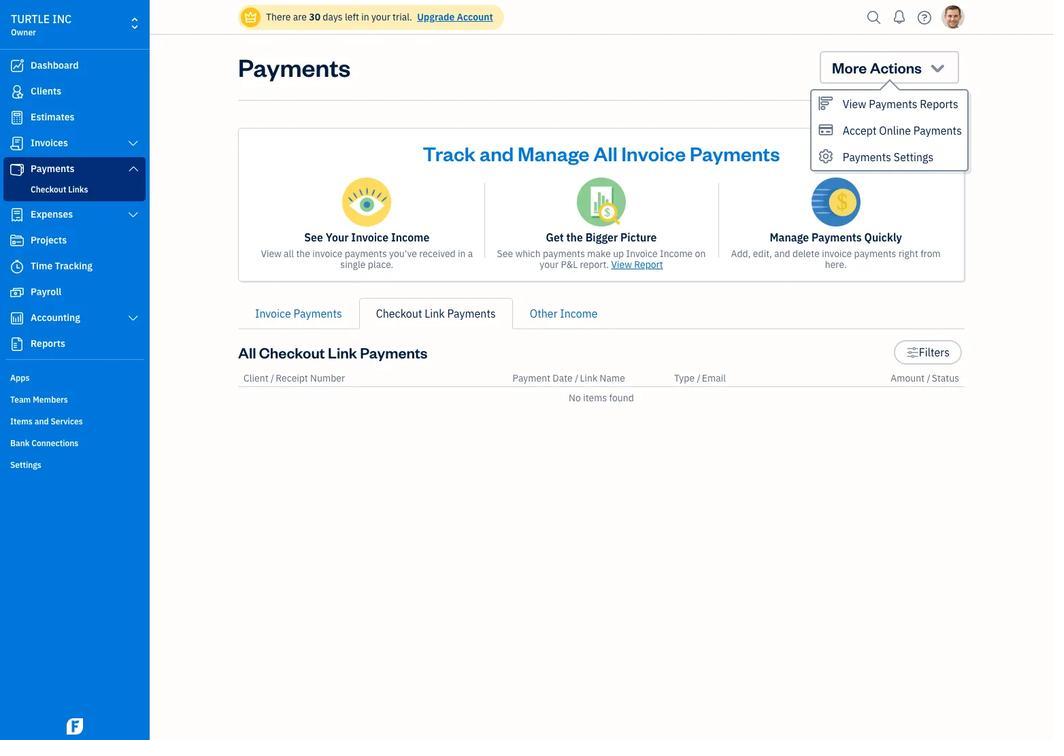 Task type: describe. For each thing, give the bounding box(es) containing it.
bank connections link
[[3, 433, 146, 453]]

report.
[[580, 259, 609, 271]]

more actions button
[[820, 51, 959, 84]]

checkout link payments
[[376, 307, 496, 321]]

2 / from the left
[[575, 372, 579, 384]]

there are 30 days left in your trial. upgrade account
[[266, 11, 493, 23]]

/ for amount
[[927, 372, 931, 384]]

accept online payments
[[843, 124, 962, 137]]

type
[[674, 372, 695, 384]]

items and services
[[10, 416, 83, 427]]

payments inside see which payments make up invoice income on your p&l report.
[[543, 248, 585, 260]]

get the bigger picture
[[546, 231, 657, 244]]

checkout link payments link
[[359, 298, 513, 329]]

accept online payments link
[[812, 117, 968, 144]]

time tracking
[[31, 260, 93, 272]]

see for your
[[304, 231, 323, 244]]

view inside see your invoice income view all the invoice payments you've received in a single place.
[[261, 248, 282, 260]]

right
[[899, 248, 919, 260]]

chevron large down image for accounting
[[127, 313, 139, 324]]

project image
[[9, 234, 25, 248]]

manage payments quickly add, edit, and delete invoice payments right from here.
[[731, 231, 941, 271]]

place.
[[368, 259, 394, 271]]

which
[[515, 248, 541, 260]]

bank
[[10, 438, 30, 448]]

bank connections
[[10, 438, 78, 448]]

go to help image
[[914, 7, 936, 28]]

view payments reports
[[843, 97, 959, 111]]

settings inside 'main' element
[[10, 460, 41, 470]]

bigger
[[586, 231, 618, 244]]

reports inside 'main' element
[[31, 338, 65, 350]]

0 horizontal spatial manage
[[518, 140, 590, 166]]

payments for income
[[345, 248, 387, 260]]

online
[[879, 124, 911, 137]]

received
[[419, 248, 456, 260]]

time tracking link
[[3, 255, 146, 279]]

delete
[[793, 248, 820, 260]]

you've
[[389, 248, 417, 260]]

items
[[10, 416, 33, 427]]

view payments reports link
[[812, 91, 968, 117]]

invoice inside see your invoice income view all the invoice payments you've received in a single place.
[[351, 231, 389, 244]]

get the bigger picture image
[[577, 178, 626, 227]]

view report
[[611, 259, 663, 271]]

see which payments make up invoice income on your p&l report.
[[497, 248, 706, 271]]

other
[[530, 307, 558, 321]]

email
[[702, 372, 726, 384]]

accounting link
[[3, 306, 146, 331]]

team
[[10, 395, 31, 405]]

client
[[244, 372, 268, 384]]

payment
[[513, 372, 551, 384]]

team members
[[10, 395, 68, 405]]

quickly
[[865, 231, 902, 244]]

apps
[[10, 373, 30, 383]]

turtle
[[11, 12, 50, 26]]

trial.
[[393, 11, 412, 23]]

items
[[583, 392, 607, 404]]

up
[[613, 248, 624, 260]]

connections
[[31, 438, 78, 448]]

client / receipt number
[[244, 372, 345, 384]]

here.
[[825, 259, 847, 271]]

1 horizontal spatial checkout
[[259, 343, 325, 362]]

date
[[553, 372, 573, 384]]

payments settings
[[843, 150, 934, 164]]

estimates
[[31, 111, 75, 123]]

time
[[31, 260, 53, 272]]

other income link
[[513, 298, 615, 329]]

invoice for your
[[313, 248, 343, 260]]

upgrade account link
[[415, 11, 493, 23]]

upgrade
[[417, 11, 455, 23]]

payments link
[[3, 157, 146, 182]]

checkout for checkout links
[[31, 184, 66, 195]]

settings image
[[907, 344, 919, 361]]

amount button
[[891, 372, 925, 384]]

receipt
[[276, 372, 308, 384]]

1 horizontal spatial the
[[567, 231, 583, 244]]

freshbooks image
[[64, 719, 86, 735]]

checkout links link
[[6, 182, 143, 198]]

actions
[[870, 58, 922, 77]]

close image
[[940, 137, 955, 153]]

payment date button
[[513, 372, 573, 384]]

picture
[[621, 231, 657, 244]]

view for view report
[[611, 259, 632, 271]]

0 vertical spatial settings
[[894, 150, 934, 164]]

payroll
[[31, 286, 61, 298]]

payment date / link name
[[513, 372, 625, 384]]

income inside see your invoice income view all the invoice payments you've received in a single place.
[[391, 231, 430, 244]]

0 vertical spatial your
[[372, 11, 390, 23]]

filters
[[919, 346, 950, 359]]

checkout links
[[31, 184, 88, 195]]

and for services
[[34, 416, 49, 427]]

/ for client
[[271, 372, 274, 384]]

payments inside manage payments quickly add, edit, and delete invoice payments right from here.
[[812, 231, 862, 244]]

amount
[[891, 372, 925, 384]]

are
[[293, 11, 307, 23]]

projects
[[31, 234, 67, 246]]

type / email
[[674, 372, 726, 384]]

no
[[569, 392, 581, 404]]

invoice image
[[9, 137, 25, 150]]

projects link
[[3, 229, 146, 253]]

0 vertical spatial reports
[[920, 97, 959, 111]]

the inside see your invoice income view all the invoice payments you've received in a single place.
[[296, 248, 310, 260]]

money image
[[9, 286, 25, 299]]

view for view payments reports
[[843, 97, 867, 111]]

payments settings link
[[812, 144, 968, 170]]



Task type: vqa. For each thing, say whether or not it's contained in the screenshot.
View to the middle
yes



Task type: locate. For each thing, give the bounding box(es) containing it.
status
[[932, 372, 959, 384]]

payment image
[[9, 163, 25, 176]]

more actions
[[832, 58, 922, 77]]

/ right client
[[271, 372, 274, 384]]

and inside 'main' element
[[34, 416, 49, 427]]

settings down accept online payments
[[894, 150, 934, 164]]

2 vertical spatial and
[[34, 416, 49, 427]]

link down received
[[425, 307, 445, 321]]

owner
[[11, 27, 36, 37]]

payments down quickly
[[854, 248, 897, 260]]

1 vertical spatial reports
[[31, 338, 65, 350]]

payments inside manage payments quickly add, edit, and delete invoice payments right from here.
[[854, 248, 897, 260]]

invoice inside manage payments quickly add, edit, and delete invoice payments right from here.
[[822, 248, 852, 260]]

see inside see your invoice income view all the invoice payments you've received in a single place.
[[304, 231, 323, 244]]

0 vertical spatial in
[[361, 11, 369, 23]]

your left trial.
[[372, 11, 390, 23]]

checkout inside 'main' element
[[31, 184, 66, 195]]

1 horizontal spatial in
[[458, 248, 466, 260]]

0 horizontal spatial and
[[34, 416, 49, 427]]

invoice for payments
[[822, 248, 852, 260]]

2 horizontal spatial link
[[580, 372, 598, 384]]

and right edit,
[[775, 248, 791, 260]]

and
[[480, 140, 514, 166], [775, 248, 791, 260], [34, 416, 49, 427]]

your inside see which payments make up invoice income on your p&l report.
[[540, 259, 559, 271]]

chevron large down image for payments
[[127, 163, 139, 174]]

expenses
[[31, 208, 73, 220]]

invoices
[[31, 137, 68, 149]]

chevron large down image down payroll link
[[127, 313, 139, 324]]

1 vertical spatial manage
[[770, 231, 809, 244]]

add,
[[731, 248, 751, 260]]

2 vertical spatial link
[[580, 372, 598, 384]]

0 vertical spatial and
[[480, 140, 514, 166]]

main element
[[0, 0, 184, 740]]

days
[[323, 11, 343, 23]]

1 vertical spatial your
[[540, 259, 559, 271]]

1 horizontal spatial view
[[611, 259, 632, 271]]

0 horizontal spatial invoice
[[313, 248, 343, 260]]

and inside manage payments quickly add, edit, and delete invoice payments right from here.
[[775, 248, 791, 260]]

0 horizontal spatial your
[[372, 11, 390, 23]]

invoice down your
[[313, 248, 343, 260]]

0 vertical spatial chevron large down image
[[127, 163, 139, 174]]

1 / from the left
[[271, 372, 274, 384]]

in inside see your invoice income view all the invoice payments you've received in a single place.
[[458, 248, 466, 260]]

and right 'track' on the left top of page
[[480, 140, 514, 166]]

0 vertical spatial checkout
[[31, 184, 66, 195]]

0 horizontal spatial link
[[328, 343, 357, 362]]

0 horizontal spatial payments
[[345, 248, 387, 260]]

/ right the date
[[575, 372, 579, 384]]

chevron large down image inside payments link
[[127, 163, 139, 174]]

2 horizontal spatial checkout
[[376, 307, 422, 321]]

4 / from the left
[[927, 372, 931, 384]]

0 horizontal spatial reports
[[31, 338, 65, 350]]

/ for type
[[697, 372, 701, 384]]

see for which
[[497, 248, 513, 260]]

0 vertical spatial link
[[425, 307, 445, 321]]

invoice inside see your invoice income view all the invoice payments you've received in a single place.
[[313, 248, 343, 260]]

0 vertical spatial manage
[[518, 140, 590, 166]]

1 horizontal spatial manage
[[770, 231, 809, 244]]

chart image
[[9, 312, 25, 325]]

invoice right delete
[[822, 248, 852, 260]]

account
[[457, 11, 493, 23]]

1 vertical spatial in
[[458, 248, 466, 260]]

all
[[284, 248, 294, 260]]

links
[[68, 184, 88, 195]]

reports
[[920, 97, 959, 111], [31, 338, 65, 350]]

link up items
[[580, 372, 598, 384]]

1 vertical spatial checkout
[[376, 307, 422, 321]]

0 horizontal spatial the
[[296, 248, 310, 260]]

notifications image
[[889, 3, 910, 31]]

settings down bank
[[10, 460, 41, 470]]

all up get the bigger picture on the top of page
[[594, 140, 618, 166]]

manage
[[518, 140, 590, 166], [770, 231, 809, 244]]

clients link
[[3, 80, 146, 104]]

1 horizontal spatial link
[[425, 307, 445, 321]]

accept
[[843, 124, 877, 137]]

client image
[[9, 85, 25, 99]]

link inside the checkout link payments link
[[425, 307, 445, 321]]

payments inside 'main' element
[[31, 163, 75, 175]]

1 horizontal spatial payments
[[543, 248, 585, 260]]

2 payments from the left
[[543, 248, 585, 260]]

payments for add,
[[854, 248, 897, 260]]

see your invoice income image
[[343, 178, 392, 227]]

invoices link
[[3, 131, 146, 156]]

settings link
[[3, 455, 146, 475]]

income inside see which payments make up invoice income on your p&l report.
[[660, 248, 693, 260]]

reports down chevrondown 'icon'
[[920, 97, 959, 111]]

your left p&l
[[540, 259, 559, 271]]

track
[[423, 140, 476, 166]]

/
[[271, 372, 274, 384], [575, 372, 579, 384], [697, 372, 701, 384], [927, 372, 931, 384]]

payments
[[345, 248, 387, 260], [543, 248, 585, 260], [854, 248, 897, 260]]

in
[[361, 11, 369, 23], [458, 248, 466, 260]]

items and services link
[[3, 411, 146, 431]]

income up you've
[[391, 231, 430, 244]]

/ right type
[[697, 372, 701, 384]]

2 horizontal spatial payments
[[854, 248, 897, 260]]

and right the items
[[34, 416, 49, 427]]

search image
[[864, 7, 885, 28]]

0 horizontal spatial in
[[361, 11, 369, 23]]

30
[[309, 11, 321, 23]]

1 vertical spatial all
[[238, 343, 256, 362]]

services
[[51, 416, 83, 427]]

chevrondown image
[[928, 58, 947, 77]]

0 vertical spatial see
[[304, 231, 323, 244]]

0 horizontal spatial see
[[304, 231, 323, 244]]

see inside see which payments make up invoice income on your p&l report.
[[497, 248, 513, 260]]

1 chevron large down image from the top
[[127, 163, 139, 174]]

1 horizontal spatial all
[[594, 140, 618, 166]]

p&l
[[561, 259, 578, 271]]

invoice payments
[[255, 307, 342, 321]]

amount / status
[[891, 372, 959, 384]]

3 chevron large down image from the top
[[127, 313, 139, 324]]

2 vertical spatial checkout
[[259, 343, 325, 362]]

0 horizontal spatial income
[[391, 231, 430, 244]]

crown image
[[244, 10, 258, 24]]

0 vertical spatial the
[[567, 231, 583, 244]]

all checkout link payments
[[238, 343, 428, 362]]

2 chevron large down image from the top
[[127, 210, 139, 220]]

your
[[372, 11, 390, 23], [540, 259, 559, 271]]

1 vertical spatial income
[[660, 248, 693, 260]]

manage inside manage payments quickly add, edit, and delete invoice payments right from here.
[[770, 231, 809, 244]]

reports down accounting
[[31, 338, 65, 350]]

chevron large down image down chevron large down image
[[127, 163, 139, 174]]

edit,
[[753, 248, 772, 260]]

view up accept
[[843, 97, 867, 111]]

2 invoice from the left
[[822, 248, 852, 260]]

1 horizontal spatial income
[[560, 307, 598, 321]]

see left your
[[304, 231, 323, 244]]

checkout for checkout link payments
[[376, 307, 422, 321]]

the right all
[[296, 248, 310, 260]]

in right the left
[[361, 11, 369, 23]]

checkout up expenses
[[31, 184, 66, 195]]

1 payments from the left
[[345, 248, 387, 260]]

0 horizontal spatial all
[[238, 343, 256, 362]]

expense image
[[9, 208, 25, 222]]

invoice payments link
[[238, 298, 359, 329]]

1 vertical spatial the
[[296, 248, 310, 260]]

income left on
[[660, 248, 693, 260]]

settings
[[894, 150, 934, 164], [10, 460, 41, 470]]

dashboard
[[31, 59, 79, 71]]

0 horizontal spatial settings
[[10, 460, 41, 470]]

chevron large down image
[[127, 138, 139, 149]]

turtle inc owner
[[11, 12, 72, 37]]

track and manage all invoice payments
[[423, 140, 780, 166]]

1 horizontal spatial your
[[540, 259, 559, 271]]

2 horizontal spatial and
[[775, 248, 791, 260]]

report
[[634, 259, 663, 271]]

on
[[695, 248, 706, 260]]

1 vertical spatial settings
[[10, 460, 41, 470]]

1 horizontal spatial settings
[[894, 150, 934, 164]]

1 horizontal spatial see
[[497, 248, 513, 260]]

1 vertical spatial link
[[328, 343, 357, 362]]

the right get
[[567, 231, 583, 244]]

make
[[587, 248, 611, 260]]

clients
[[31, 85, 61, 97]]

all
[[594, 140, 618, 166], [238, 343, 256, 362]]

0 vertical spatial income
[[391, 231, 430, 244]]

estimate image
[[9, 111, 25, 125]]

dashboard image
[[9, 59, 25, 73]]

payroll link
[[3, 280, 146, 305]]

report image
[[9, 338, 25, 351]]

in left a
[[458, 248, 466, 260]]

payments down your
[[345, 248, 387, 260]]

tracking
[[55, 260, 93, 272]]

0 horizontal spatial view
[[261, 248, 282, 260]]

timer image
[[9, 260, 25, 274]]

filters button
[[894, 340, 962, 365]]

see
[[304, 231, 323, 244], [497, 248, 513, 260]]

0 vertical spatial all
[[594, 140, 618, 166]]

chevron large down image
[[127, 163, 139, 174], [127, 210, 139, 220], [127, 313, 139, 324]]

estimates link
[[3, 105, 146, 130]]

name
[[600, 372, 625, 384]]

view
[[843, 97, 867, 111], [261, 248, 282, 260], [611, 259, 632, 271]]

view left all
[[261, 248, 282, 260]]

invoice inside see which payments make up invoice income on your p&l report.
[[626, 248, 658, 260]]

manage payments quickly image
[[812, 178, 861, 227]]

1 invoice from the left
[[313, 248, 343, 260]]

view right make on the top right of the page
[[611, 259, 632, 271]]

members
[[33, 395, 68, 405]]

reports link
[[3, 332, 146, 357]]

left
[[345, 11, 359, 23]]

see left which at the top
[[497, 248, 513, 260]]

income
[[391, 231, 430, 244], [660, 248, 693, 260], [560, 307, 598, 321]]

other income
[[530, 307, 598, 321]]

checkout down the place.
[[376, 307, 422, 321]]

2 horizontal spatial view
[[843, 97, 867, 111]]

2 vertical spatial income
[[560, 307, 598, 321]]

1 horizontal spatial and
[[480, 140, 514, 166]]

invoice
[[622, 140, 686, 166], [351, 231, 389, 244], [626, 248, 658, 260], [255, 307, 291, 321]]

inc
[[52, 12, 72, 26]]

1 vertical spatial see
[[497, 248, 513, 260]]

all up client
[[238, 343, 256, 362]]

dashboard link
[[3, 54, 146, 78]]

team members link
[[3, 389, 146, 410]]

expenses link
[[3, 203, 146, 227]]

from
[[921, 248, 941, 260]]

payments down get
[[543, 248, 585, 260]]

get
[[546, 231, 564, 244]]

payments inside see your invoice income view all the invoice payments you've received in a single place.
[[345, 248, 387, 260]]

3 / from the left
[[697, 372, 701, 384]]

chevron large down image for expenses
[[127, 210, 139, 220]]

chevron large down image down checkout links link
[[127, 210, 139, 220]]

2 horizontal spatial income
[[660, 248, 693, 260]]

link up "number"
[[328, 343, 357, 362]]

checkout up receipt
[[259, 343, 325, 362]]

1 horizontal spatial reports
[[920, 97, 959, 111]]

1 vertical spatial chevron large down image
[[127, 210, 139, 220]]

0 horizontal spatial checkout
[[31, 184, 66, 195]]

found
[[609, 392, 634, 404]]

2 vertical spatial chevron large down image
[[127, 313, 139, 324]]

3 payments from the left
[[854, 248, 897, 260]]

1 vertical spatial and
[[775, 248, 791, 260]]

income right other
[[560, 307, 598, 321]]

/ left status
[[927, 372, 931, 384]]

1 horizontal spatial invoice
[[822, 248, 852, 260]]

and for manage
[[480, 140, 514, 166]]

single
[[340, 259, 366, 271]]



